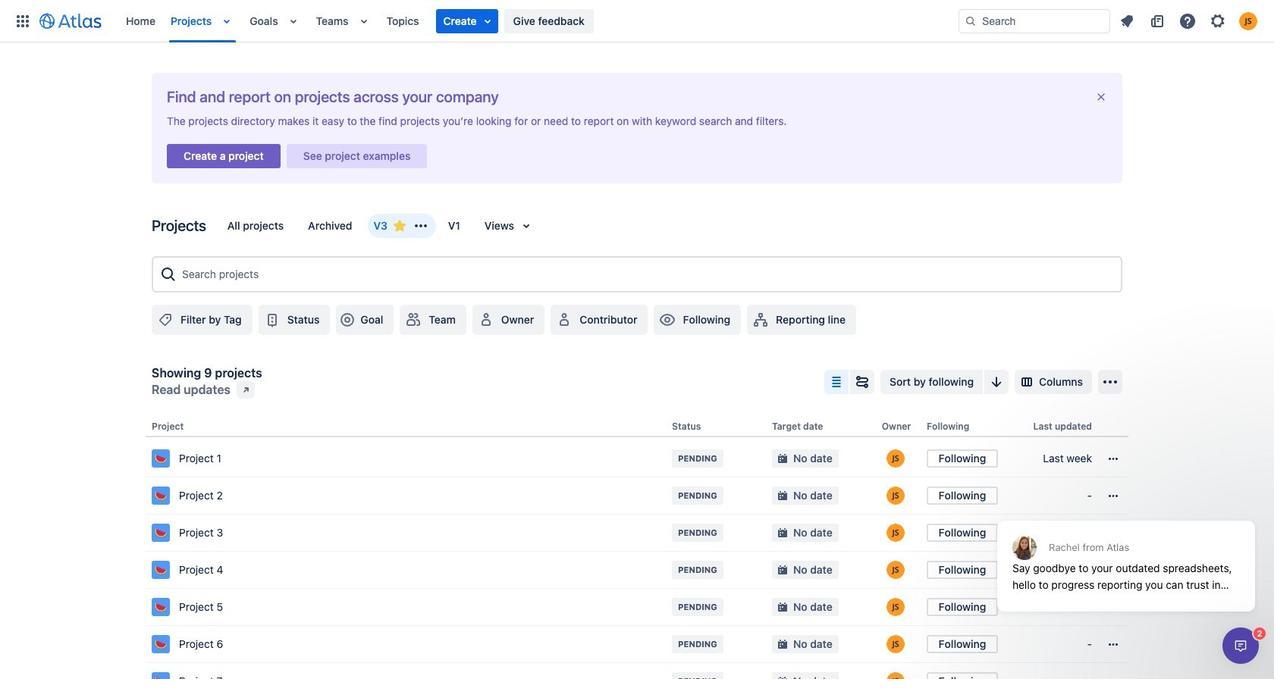 Task type: locate. For each thing, give the bounding box(es) containing it.
following image
[[659, 311, 677, 329]]

list item
[[436, 9, 498, 33]]

help image
[[1179, 12, 1198, 30]]

list item inside list
[[436, 9, 498, 33]]

search image
[[965, 15, 977, 27]]

display as list image
[[828, 373, 846, 392]]

settings image
[[1210, 12, 1228, 30]]

Search projects field
[[178, 261, 1116, 288]]

remove from starred image
[[391, 217, 409, 235]]

more image
[[412, 217, 430, 235]]

switch to... image
[[14, 12, 32, 30]]

display as timeline image
[[854, 373, 872, 392]]

Search field
[[959, 9, 1111, 33]]

status image
[[263, 311, 281, 329]]

banner
[[0, 0, 1275, 42]]

None search field
[[959, 9, 1111, 33]]

list
[[118, 0, 959, 42], [1114, 9, 1266, 33]]

1 vertical spatial dialog
[[1223, 628, 1260, 665]]

dialog
[[990, 484, 1264, 624], [1223, 628, 1260, 665]]

top element
[[9, 0, 959, 42]]



Task type: vqa. For each thing, say whether or not it's contained in the screenshot.
the leftmost list
yes



Task type: describe. For each thing, give the bounding box(es) containing it.
reverse sort order image
[[988, 373, 1006, 392]]

notifications image
[[1119, 12, 1137, 30]]

0 vertical spatial dialog
[[990, 484, 1264, 624]]

search projects image
[[159, 266, 178, 284]]

1 horizontal spatial list
[[1114, 9, 1266, 33]]

close banner image
[[1096, 91, 1108, 103]]

account image
[[1240, 12, 1258, 30]]

tag image
[[156, 311, 175, 329]]

0 horizontal spatial list
[[118, 0, 959, 42]]



